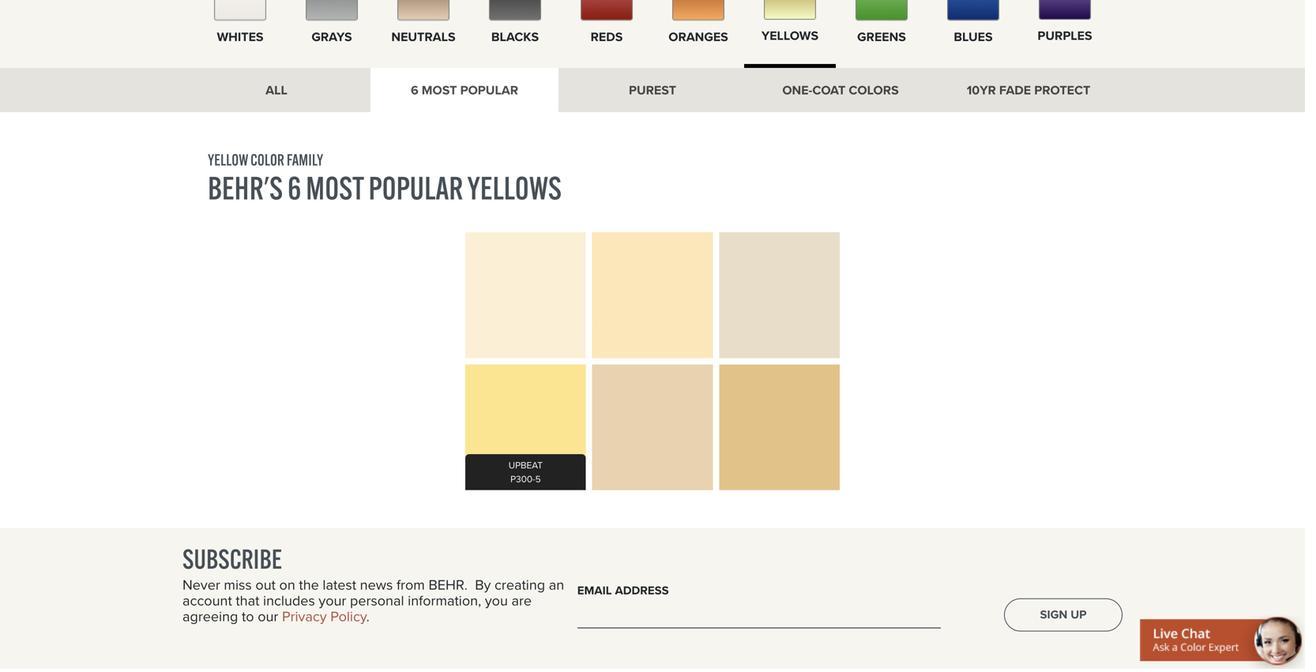 Task type: vqa. For each thing, say whether or not it's contained in the screenshot.
Live Chat online image
yes



Task type: locate. For each thing, give the bounding box(es) containing it.
5
[[535, 472, 541, 486]]

6 most popular
[[411, 81, 518, 100]]

black image
[[489, 0, 541, 21]]

purple image
[[1039, 0, 1091, 20]]

1 horizontal spatial 6
[[411, 81, 418, 100]]

never
[[182, 574, 220, 595]]

privacy policy link
[[282, 606, 366, 627]]

most
[[422, 81, 457, 100]]

gray image
[[306, 0, 358, 21]]

account
[[182, 590, 232, 611]]

6
[[411, 81, 418, 100], [287, 168, 301, 208]]

that
[[236, 590, 259, 611]]

1 vertical spatial 6
[[287, 168, 301, 208]]

the
[[299, 574, 319, 595]]

red image
[[581, 0, 633, 21]]

up
[[1071, 606, 1087, 623]]

green image
[[856, 0, 908, 21]]

colors
[[849, 81, 899, 100]]

creating
[[495, 574, 545, 595]]

to
[[242, 606, 254, 627]]

never miss out on the latest news from behr.  by creating an account that includes your personal information, you are agreeing to our
[[182, 574, 564, 627]]

yellow color family behr's 6 most popular yellows
[[208, 150, 562, 208]]

news
[[360, 574, 393, 595]]

yellows
[[467, 168, 562, 208]]

behr's
[[208, 168, 283, 208]]

oranges
[[669, 27, 728, 46]]

one-
[[782, 81, 812, 100]]

6 left most
[[411, 81, 418, 100]]

white image
[[214, 0, 266, 21]]

live chat online image image
[[1140, 615, 1305, 669]]

neutral image
[[397, 0, 450, 21]]

on
[[279, 574, 295, 595]]

agreeing
[[182, 606, 238, 627]]

by
[[475, 574, 491, 595]]

coat
[[812, 81, 846, 100]]

our
[[258, 606, 278, 627]]

privacy policy .
[[282, 606, 370, 627]]

sign
[[1040, 606, 1068, 623]]

protect
[[1034, 81, 1090, 100]]

blues
[[954, 27, 993, 46]]

color
[[250, 150, 284, 170]]

6 right color
[[287, 168, 301, 208]]

0 horizontal spatial 6
[[287, 168, 301, 208]]

miss
[[224, 574, 252, 595]]

from
[[397, 574, 425, 595]]

orange image
[[672, 0, 724, 21]]

all
[[266, 81, 287, 100]]

.
[[366, 606, 370, 627]]



Task type: describe. For each thing, give the bounding box(es) containing it.
greens
[[857, 27, 906, 46]]

blue image
[[947, 0, 999, 21]]

sign up button
[[1004, 598, 1123, 632]]

yellow image
[[764, 0, 816, 20]]

whites
[[217, 27, 263, 46]]

includes
[[263, 590, 315, 611]]

an
[[549, 574, 564, 595]]

0 vertical spatial 6
[[411, 81, 418, 100]]

information,
[[408, 590, 481, 611]]

reds
[[591, 27, 623, 46]]

latest
[[323, 574, 356, 595]]

address
[[615, 582, 669, 599]]

p300-
[[510, 472, 535, 486]]

upbeat
[[509, 458, 543, 472]]

6 inside yellow color family behr's 6 most popular yellows
[[287, 168, 301, 208]]

one-coat colors
[[782, 81, 899, 100]]

yellows
[[761, 26, 819, 45]]

purest
[[629, 81, 676, 100]]

your
[[319, 590, 346, 611]]

upbeat p300-5
[[509, 458, 543, 486]]

privacy
[[282, 606, 327, 627]]

subscribe
[[182, 542, 282, 575]]

are
[[512, 590, 532, 611]]

most
[[306, 168, 364, 208]]

personal
[[350, 590, 404, 611]]

popular
[[368, 168, 463, 208]]

sign up
[[1040, 606, 1087, 623]]

email
[[577, 582, 612, 599]]

neutrals
[[391, 27, 455, 46]]

email address
[[577, 582, 669, 599]]

10yr
[[967, 81, 996, 100]]

yellow
[[208, 150, 248, 170]]

blacks
[[491, 27, 539, 46]]

purples
[[1038, 26, 1092, 45]]

family
[[287, 150, 323, 170]]

Email Address email field
[[577, 605, 941, 628]]

10yr fade protect
[[967, 81, 1090, 100]]

popular
[[460, 81, 518, 100]]

fade
[[999, 81, 1031, 100]]

grays
[[312, 27, 352, 46]]

you
[[485, 590, 508, 611]]

out
[[255, 574, 276, 595]]

policy
[[330, 606, 366, 627]]



